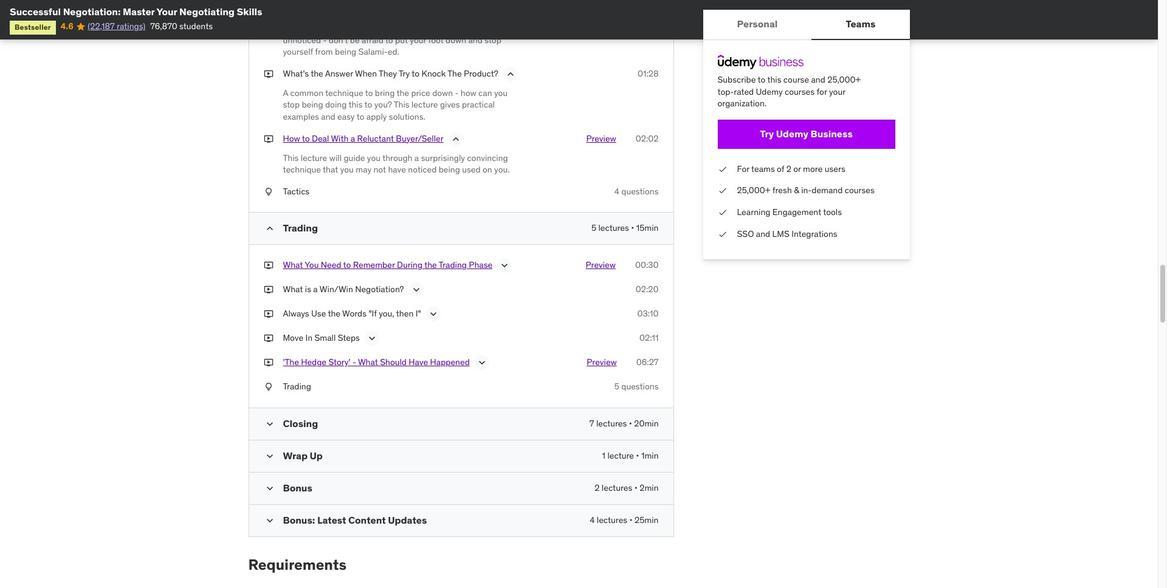 Task type: describe. For each thing, give the bounding box(es) containing it.
then
[[396, 308, 414, 319]]

you,
[[379, 308, 394, 319]]

15min
[[637, 223, 659, 234]]

0 vertical spatial try
[[399, 68, 410, 79]]

being inside a common technique to bring the price down - how can you stop being doing this to you? this lecture gives practical examples and easy to apply solutions.
[[302, 99, 323, 110]]

5 questions
[[615, 381, 659, 392]]

5 for 5 lectures • 15min
[[592, 223, 597, 234]]

teams button
[[812, 10, 910, 39]]

to inside subscribe to this course and 25,000+ top‑rated udemy courses for your organization.
[[758, 74, 766, 85]]

common
[[290, 87, 324, 98]]

1 horizontal spatial show lecture description image
[[476, 357, 488, 369]]

small image for bonus: latest content updates
[[264, 515, 276, 527]]

guide
[[344, 152, 365, 163]]

down inside a common technique to bring the price down - how can you stop being doing this to you? this lecture gives practical examples and easy to apply solutions.
[[432, 87, 453, 98]]

tactics
[[283, 186, 310, 197]]

small image for bonus
[[264, 483, 276, 495]]

bonus:
[[283, 514, 315, 527]]

next
[[283, 22, 301, 33]]

to inside next - the salami. this tactic is very common, and often goes unnoticed - don't be afraid to put your foot down and stop yourself from being salami-ed.
[[385, 34, 393, 45]]

small image for trading
[[264, 223, 276, 235]]

yourself
[[283, 46, 313, 57]]

small
[[315, 333, 336, 344]]

in
[[306, 333, 313, 344]]

more
[[803, 163, 823, 174]]

being inside this lecture will guide you through a surprisingly convincing technique that you may not have noticed being used on you.
[[439, 164, 460, 175]]

a common technique to bring the price down - how can you stop being doing this to you? this lecture gives practical examples and easy to apply solutions.
[[283, 87, 508, 122]]

• for bonus
[[635, 483, 638, 494]]

7 lectures • 20min
[[590, 418, 659, 429]]

requirements
[[248, 556, 347, 575]]

• for bonus: latest content updates
[[630, 515, 633, 526]]

down inside next - the salami. this tactic is very common, and often goes unnoticed - don't be afraid to put your foot down and stop yourself from being salami-ed.
[[446, 34, 466, 45]]

demand
[[812, 185, 843, 196]]

personal button
[[703, 10, 812, 39]]

lectures for bonus: latest content updates
[[597, 515, 628, 526]]

don't
[[329, 34, 348, 45]]

during
[[397, 260, 423, 271]]

gives
[[440, 99, 460, 110]]

lectures for bonus
[[602, 483, 633, 494]]

i"
[[416, 308, 421, 319]]

not
[[374, 164, 386, 175]]

your inside next - the salami. this tactic is very common, and often goes unnoticed - don't be afraid to put your foot down and stop yourself from being salami-ed.
[[410, 34, 426, 45]]

and inside subscribe to this course and 25,000+ top‑rated udemy courses for your organization.
[[811, 74, 826, 85]]

the inside what you need to remember during the trading phase button
[[425, 260, 437, 271]]

0 horizontal spatial show lecture description image
[[366, 333, 378, 345]]

bestseller
[[15, 23, 51, 32]]

this inside a common technique to bring the price down - how can you stop being doing this to you? this lecture gives practical examples and easy to apply solutions.
[[394, 99, 410, 110]]

xsmall image left the always at the left bottom of the page
[[264, 308, 273, 320]]

for
[[737, 163, 750, 174]]

what for what is a win/win negotiation?
[[283, 284, 303, 295]]

story'
[[329, 357, 351, 368]]

preview for 00:30
[[586, 260, 616, 271]]

move in small steps
[[283, 333, 360, 344]]

00:30
[[635, 260, 659, 271]]

4 for 4 questions
[[615, 186, 620, 197]]

the inside a common technique to bring the price down - how can you stop being doing this to you? this lecture gives practical examples and easy to apply solutions.
[[397, 87, 409, 98]]

hide lecture description image for convincing
[[450, 133, 462, 145]]

technique inside this lecture will guide you through a surprisingly convincing technique that you may not have noticed being used on you.
[[283, 164, 321, 175]]

price
[[411, 87, 430, 98]]

ed.
[[388, 46, 399, 57]]

reluctant
[[357, 133, 394, 144]]

you
[[305, 260, 319, 271]]

06:27
[[636, 357, 659, 368]]

03:10
[[638, 308, 659, 319]]

preview for 06:27
[[587, 357, 617, 368]]

lecture for this lecture will guide you through a surprisingly convincing technique that you may not have noticed being used on you.
[[301, 152, 327, 163]]

sso
[[737, 228, 754, 239]]

product?
[[464, 68, 498, 79]]

users
[[825, 163, 846, 174]]

trading for 5 questions
[[283, 381, 311, 392]]

will
[[329, 152, 342, 163]]

used
[[462, 164, 481, 175]]

up
[[310, 450, 323, 462]]

what for what you need to remember during the trading phase
[[283, 260, 303, 271]]

is inside next - the salami. this tactic is very common, and often goes unnoticed - don't be afraid to put your foot down and stop yourself from being salami-ed.
[[395, 22, 401, 33]]

the right use
[[328, 308, 341, 319]]

• for wrap up
[[636, 451, 639, 461]]

teams
[[752, 163, 775, 174]]

xsmall image left sso in the right top of the page
[[718, 228, 728, 240]]

stop inside next - the salami. this tactic is very common, and often goes unnoticed - don't be afraid to put your foot down and stop yourself from being salami-ed.
[[485, 34, 502, 45]]

personal
[[737, 18, 778, 30]]

to right easy on the top left of page
[[357, 111, 364, 122]]

use
[[311, 308, 326, 319]]

this inside this lecture will guide you through a surprisingly convincing technique that you may not have noticed being used on you.
[[283, 152, 299, 163]]

to up apply on the left of the page
[[365, 99, 372, 110]]

negotiation:
[[63, 5, 121, 18]]

2 vertical spatial what
[[358, 357, 378, 368]]

02:02
[[636, 133, 659, 144]]

and down often
[[468, 34, 483, 45]]

organization.
[[718, 98, 767, 109]]

examples
[[283, 111, 319, 122]]

buyer/seller
[[396, 133, 444, 144]]

business
[[811, 128, 853, 140]]

and left often
[[459, 22, 473, 33]]

2 vertical spatial a
[[313, 284, 318, 295]]

unnoticed
[[283, 34, 321, 45]]

how
[[283, 133, 300, 144]]

questions for 4 questions
[[622, 186, 659, 197]]

bonus
[[283, 482, 312, 494]]

to right need
[[343, 260, 351, 271]]

lectures for trading
[[599, 223, 629, 234]]

1min
[[641, 451, 659, 461]]

01:28
[[638, 68, 659, 79]]

foot
[[428, 34, 444, 45]]

win/win
[[320, 284, 353, 295]]

doing
[[325, 99, 347, 110]]

xsmall image up small icon in the left bottom of the page
[[264, 381, 273, 393]]

bring
[[375, 87, 395, 98]]

ratings)
[[117, 21, 145, 32]]

the right what's
[[311, 68, 323, 79]]

need
[[321, 260, 341, 271]]

lecture inside a common technique to bring the price down - how can you stop being doing this to you? this lecture gives practical examples and easy to apply solutions.
[[412, 99, 438, 110]]

4.6
[[61, 21, 74, 32]]

show lecture description image for always use the words "if you, then i"
[[427, 308, 439, 321]]

hide lecture description image for -
[[504, 68, 517, 80]]

integrations
[[792, 228, 838, 239]]

- inside button
[[353, 357, 356, 368]]

this inside a common technique to bring the price down - how can you stop being doing this to you? this lecture gives practical examples and easy to apply solutions.
[[349, 99, 363, 110]]

subscribe
[[718, 74, 756, 85]]

can
[[479, 87, 492, 98]]

that
[[323, 164, 338, 175]]

show lecture description image for what is a win/win negotiation?
[[410, 284, 422, 296]]

udemy inside subscribe to this course and 25,000+ top‑rated udemy courses for your organization.
[[756, 86, 783, 97]]

updates
[[388, 514, 427, 527]]



Task type: locate. For each thing, give the bounding box(es) containing it.
what left should
[[358, 357, 378, 368]]

how
[[461, 87, 477, 98]]

to down udemy business image
[[758, 74, 766, 85]]

2 lectures • 2min
[[595, 483, 659, 494]]

tab list
[[703, 10, 910, 40]]

easy
[[338, 111, 355, 122]]

stop
[[485, 34, 502, 45], [283, 99, 300, 110]]

a
[[351, 133, 355, 144], [415, 152, 419, 163], [313, 284, 318, 295]]

xsmall image left move
[[264, 333, 273, 345]]

salami-
[[359, 46, 388, 57]]

lectures for closing
[[596, 418, 627, 429]]

2 vertical spatial trading
[[283, 381, 311, 392]]

0 vertical spatial 4
[[615, 186, 620, 197]]

1 vertical spatial the
[[448, 68, 462, 79]]

xsmall image
[[264, 68, 273, 80], [718, 207, 728, 219], [718, 228, 728, 240], [264, 308, 273, 320], [264, 333, 273, 345], [264, 381, 273, 393]]

udemy business image
[[718, 55, 804, 69]]

1 horizontal spatial is
[[395, 22, 401, 33]]

1 vertical spatial courses
[[845, 185, 875, 196]]

negotiating
[[179, 5, 235, 18]]

questions for 5 questions
[[622, 381, 659, 392]]

1 questions from the top
[[622, 186, 659, 197]]

lecture up that
[[301, 152, 327, 163]]

25,000+ inside subscribe to this course and 25,000+ top‑rated udemy courses for your organization.
[[828, 74, 861, 85]]

3 small image from the top
[[264, 483, 276, 495]]

trading for 5 lectures
[[283, 222, 318, 234]]

what you need to remember during the trading phase
[[283, 260, 493, 271]]

you?
[[374, 99, 392, 110]]

xsmall image left what's
[[264, 68, 273, 80]]

5 lectures • 15min
[[592, 223, 659, 234]]

courses down the course
[[785, 86, 815, 97]]

small image for wrap up
[[264, 451, 276, 463]]

1 vertical spatial being
[[302, 99, 323, 110]]

you
[[494, 87, 508, 98], [367, 152, 381, 163], [340, 164, 354, 175]]

you down guide
[[340, 164, 354, 175]]

• left 20min
[[629, 418, 632, 429]]

preview up the 5 questions
[[587, 357, 617, 368]]

this inside next - the salami. this tactic is very common, and often goes unnoticed - don't be afraid to put your foot down and stop yourself from being salami-ed.
[[354, 22, 370, 33]]

1 vertical spatial try
[[760, 128, 774, 140]]

students
[[179, 21, 213, 32]]

from
[[315, 46, 333, 57]]

technique up doing
[[325, 87, 363, 98]]

phase
[[469, 260, 493, 271]]

being inside next - the salami. this tactic is very common, and often goes unnoticed - don't be afraid to put your foot down and stop yourself from being salami-ed.
[[335, 46, 356, 57]]

1 vertical spatial you
[[367, 152, 381, 163]]

2 horizontal spatial this
[[394, 99, 410, 110]]

lectures right the 7
[[596, 418, 627, 429]]

0 horizontal spatial lecture
[[301, 152, 327, 163]]

1 horizontal spatial the
[[448, 68, 462, 79]]

0 vertical spatial preview
[[586, 133, 616, 144]]

1 vertical spatial 5
[[615, 381, 620, 392]]

is up put
[[395, 22, 401, 33]]

tab list containing personal
[[703, 10, 910, 40]]

0 vertical spatial show lecture description image
[[366, 333, 378, 345]]

a inside this lecture will guide you through a surprisingly convincing technique that you may not have noticed being used on you.
[[415, 152, 419, 163]]

goes
[[497, 22, 516, 33]]

try right they
[[399, 68, 410, 79]]

courses inside subscribe to this course and 25,000+ top‑rated udemy courses for your organization.
[[785, 86, 815, 97]]

1 horizontal spatial 5
[[615, 381, 620, 392]]

show lecture description image right steps
[[366, 333, 378, 345]]

this left the course
[[768, 74, 782, 85]]

1 vertical spatial a
[[415, 152, 419, 163]]

- up from
[[323, 34, 327, 45]]

• left 15min
[[631, 223, 634, 234]]

0 horizontal spatial show lecture description image
[[410, 284, 422, 296]]

1 horizontal spatial try
[[760, 128, 774, 140]]

1 vertical spatial show lecture description image
[[476, 357, 488, 369]]

• left 25min
[[630, 515, 633, 526]]

down right foot
[[446, 34, 466, 45]]

this up solutions.
[[394, 99, 410, 110]]

try udemy business
[[760, 128, 853, 140]]

0 vertical spatial lecture
[[412, 99, 438, 110]]

common,
[[421, 22, 457, 33]]

this up be on the left top of the page
[[354, 22, 370, 33]]

remember
[[353, 260, 395, 271]]

lecture inside this lecture will guide you through a surprisingly convincing technique that you may not have noticed being used on you.
[[301, 152, 327, 163]]

(22,187
[[88, 21, 115, 32]]

1 horizontal spatial lecture
[[412, 99, 438, 110]]

1 vertical spatial hide lecture description image
[[450, 133, 462, 145]]

2 horizontal spatial lecture
[[608, 451, 634, 461]]

1 vertical spatial your
[[829, 86, 846, 97]]

1 vertical spatial trading
[[439, 260, 467, 271]]

2 vertical spatial show lecture description image
[[427, 308, 439, 321]]

25,000+ up the "learning"
[[737, 185, 771, 196]]

the left price
[[397, 87, 409, 98]]

lectures left 15min
[[599, 223, 629, 234]]

0 vertical spatial courses
[[785, 86, 815, 97]]

preview left '02:02' at the top of the page
[[586, 133, 616, 144]]

being down don't
[[335, 46, 356, 57]]

0 vertical spatial your
[[410, 34, 426, 45]]

questions
[[622, 186, 659, 197], [622, 381, 659, 392]]

4 questions
[[615, 186, 659, 197]]

xsmall image left the "learning"
[[718, 207, 728, 219]]

you for can
[[494, 87, 508, 98]]

learning engagement tools
[[737, 207, 842, 218]]

0 horizontal spatial this
[[283, 152, 299, 163]]

1 horizontal spatial technique
[[325, 87, 363, 98]]

0 vertical spatial hide lecture description image
[[504, 68, 517, 80]]

1 vertical spatial 4
[[590, 515, 595, 526]]

always
[[283, 308, 309, 319]]

2 horizontal spatial you
[[494, 87, 508, 98]]

0 vertical spatial trading
[[283, 222, 318, 234]]

0 vertical spatial this
[[354, 22, 370, 33]]

wrap
[[283, 450, 308, 462]]

lecture down price
[[412, 99, 438, 110]]

• left 2min
[[635, 483, 638, 494]]

convincing
[[467, 152, 508, 163]]

4 up the 5 lectures • 15min
[[615, 186, 620, 197]]

hide lecture description image right product?
[[504, 68, 517, 80]]

wrap up
[[283, 450, 323, 462]]

&
[[794, 185, 799, 196]]

1 horizontal spatial hide lecture description image
[[504, 68, 517, 80]]

this inside subscribe to this course and 25,000+ top‑rated udemy courses for your organization.
[[768, 74, 782, 85]]

- up "unnoticed" at left
[[303, 22, 307, 33]]

for
[[817, 86, 827, 97]]

this lecture will guide you through a surprisingly convincing technique that you may not have noticed being used on you.
[[283, 152, 510, 175]]

2 horizontal spatial being
[[439, 164, 460, 175]]

2 vertical spatial this
[[283, 152, 299, 163]]

1 vertical spatial show lecture description image
[[410, 284, 422, 296]]

trading down 'the
[[283, 381, 311, 392]]

• for trading
[[631, 223, 634, 234]]

0 vertical spatial 2
[[787, 163, 792, 174]]

4 down 2 lectures • 2min
[[590, 515, 595, 526]]

1 vertical spatial down
[[432, 87, 453, 98]]

• for closing
[[629, 418, 632, 429]]

0 vertical spatial the
[[308, 22, 323, 33]]

stop down a
[[283, 99, 300, 110]]

put
[[395, 34, 408, 45]]

25,000+ fresh & in-demand courses
[[737, 185, 875, 196]]

1 horizontal spatial you
[[367, 152, 381, 163]]

small image
[[264, 418, 276, 430]]

1 small image from the top
[[264, 223, 276, 235]]

25min
[[635, 515, 659, 526]]

the
[[311, 68, 323, 79], [397, 87, 409, 98], [425, 260, 437, 271], [328, 308, 341, 319]]

udemy up for teams of 2 or more users
[[776, 128, 809, 140]]

successful negotiation: master your negotiating skills
[[10, 5, 262, 18]]

lecture right 1
[[608, 451, 634, 461]]

how to deal with a reluctant buyer/seller
[[283, 133, 444, 144]]

0 horizontal spatial 25,000+
[[737, 185, 771, 196]]

1 vertical spatial 2
[[595, 483, 600, 494]]

0 vertical spatial this
[[768, 74, 782, 85]]

engagement
[[773, 207, 822, 218]]

1 horizontal spatial 2
[[787, 163, 792, 174]]

1 vertical spatial udemy
[[776, 128, 809, 140]]

sso and lms integrations
[[737, 228, 838, 239]]

a right with at the top left of page
[[351, 133, 355, 144]]

76,870 students
[[150, 21, 213, 32]]

1 vertical spatial this
[[349, 99, 363, 110]]

how to deal with a reluctant buyer/seller button
[[283, 133, 444, 147]]

5 left 15min
[[592, 223, 597, 234]]

lectures left 2min
[[602, 483, 633, 494]]

trading down tactics
[[283, 222, 318, 234]]

bonus: latest content updates
[[283, 514, 427, 527]]

2 small image from the top
[[264, 451, 276, 463]]

- right story'
[[353, 357, 356, 368]]

move
[[283, 333, 304, 344]]

this down how
[[283, 152, 299, 163]]

technique up tactics
[[283, 164, 321, 175]]

stop inside a common technique to bring the price down - how can you stop being doing this to you? this lecture gives practical examples and easy to apply solutions.
[[283, 99, 300, 110]]

you up not
[[367, 152, 381, 163]]

xsmall image
[[264, 133, 273, 145], [718, 163, 728, 175], [718, 185, 728, 197], [264, 186, 273, 198], [264, 260, 273, 272], [264, 284, 273, 296], [264, 357, 273, 369]]

0 horizontal spatial technique
[[283, 164, 321, 175]]

through
[[383, 152, 413, 163]]

0 horizontal spatial courses
[[785, 86, 815, 97]]

try up teams
[[760, 128, 774, 140]]

your
[[157, 5, 177, 18]]

down up gives
[[432, 87, 453, 98]]

0 horizontal spatial 2
[[595, 483, 600, 494]]

this up easy on the top left of page
[[349, 99, 363, 110]]

being down common on the top
[[302, 99, 323, 110]]

1 horizontal spatial this
[[768, 74, 782, 85]]

0 vertical spatial is
[[395, 22, 401, 33]]

show lecture description image right "phase"
[[499, 260, 511, 272]]

1 vertical spatial is
[[305, 284, 311, 295]]

0 horizontal spatial your
[[410, 34, 426, 45]]

1 vertical spatial this
[[394, 99, 410, 110]]

4 for 4 lectures • 25min
[[590, 515, 595, 526]]

you.
[[494, 164, 510, 175]]

0 vertical spatial udemy
[[756, 86, 783, 97]]

'the hedge story' - what should have happened button
[[283, 357, 470, 372]]

2 right of
[[787, 163, 792, 174]]

2 vertical spatial being
[[439, 164, 460, 175]]

02:20
[[636, 284, 659, 295]]

what you need to remember during the trading phase button
[[283, 260, 493, 274]]

negotiation?
[[355, 284, 404, 295]]

courses right "demand"
[[845, 185, 875, 196]]

with
[[331, 133, 349, 144]]

show lecture description image right i"
[[427, 308, 439, 321]]

what's the answer when they try to knock the product?
[[283, 68, 498, 79]]

1 horizontal spatial your
[[829, 86, 846, 97]]

0 horizontal spatial a
[[313, 284, 318, 295]]

what is a win/win negotiation?
[[283, 284, 404, 295]]

0 vertical spatial stop
[[485, 34, 502, 45]]

0 horizontal spatial this
[[349, 99, 363, 110]]

2 horizontal spatial show lecture description image
[[499, 260, 511, 272]]

0 vertical spatial you
[[494, 87, 508, 98]]

skills
[[237, 5, 262, 18]]

1 vertical spatial what
[[283, 284, 303, 295]]

your right for
[[829, 86, 846, 97]]

to left put
[[385, 34, 393, 45]]

0 horizontal spatial is
[[305, 284, 311, 295]]

2 questions from the top
[[622, 381, 659, 392]]

lectures left 25min
[[597, 515, 628, 526]]

5 up 7 lectures • 20min
[[615, 381, 620, 392]]

0 vertical spatial what
[[283, 260, 303, 271]]

'the
[[283, 357, 299, 368]]

happened
[[430, 357, 470, 368]]

be
[[350, 34, 360, 45]]

0 horizontal spatial 5
[[592, 223, 597, 234]]

trading inside button
[[439, 260, 467, 271]]

0 horizontal spatial try
[[399, 68, 410, 79]]

may
[[356, 164, 372, 175]]

2 horizontal spatial a
[[415, 152, 419, 163]]

solutions.
[[389, 111, 426, 122]]

1 vertical spatial stop
[[283, 99, 300, 110]]

very
[[404, 22, 419, 33]]

questions up 15min
[[622, 186, 659, 197]]

0 horizontal spatial being
[[302, 99, 323, 110]]

often
[[475, 22, 495, 33]]

a up noticed
[[415, 152, 419, 163]]

small image
[[264, 223, 276, 235], [264, 451, 276, 463], [264, 483, 276, 495], [264, 515, 276, 527]]

0 vertical spatial show lecture description image
[[499, 260, 511, 272]]

4 small image from the top
[[264, 515, 276, 527]]

questions down 06:27
[[622, 381, 659, 392]]

1 vertical spatial 25,000+
[[737, 185, 771, 196]]

what left you
[[283, 260, 303, 271]]

• left 1min at right
[[636, 451, 639, 461]]

1 horizontal spatial being
[[335, 46, 356, 57]]

next - the salami. this tactic is very common, and often goes unnoticed - don't be afraid to put your foot down and stop yourself from being salami-ed.
[[283, 22, 516, 57]]

courses
[[785, 86, 815, 97], [845, 185, 875, 196]]

the inside next - the salami. this tactic is very common, and often goes unnoticed - don't be afraid to put your foot down and stop yourself from being salami-ed.
[[308, 22, 323, 33]]

- left how
[[455, 87, 459, 98]]

(22,187 ratings)
[[88, 21, 145, 32]]

to left knock
[[412, 68, 420, 79]]

the up "unnoticed" at left
[[308, 22, 323, 33]]

0 vertical spatial technique
[[325, 87, 363, 98]]

2 vertical spatial lecture
[[608, 451, 634, 461]]

1 horizontal spatial 25,000+
[[828, 74, 861, 85]]

0 horizontal spatial the
[[308, 22, 323, 33]]

content
[[348, 514, 386, 527]]

5 for 5 questions
[[615, 381, 620, 392]]

steps
[[338, 333, 360, 344]]

2 vertical spatial preview
[[587, 357, 617, 368]]

'the hedge story' - what should have happened
[[283, 357, 470, 368]]

0 vertical spatial 5
[[592, 223, 597, 234]]

0 horizontal spatial stop
[[283, 99, 300, 110]]

7
[[590, 418, 594, 429]]

and right sso in the right top of the page
[[756, 228, 771, 239]]

0 horizontal spatial 4
[[590, 515, 595, 526]]

and down doing
[[321, 111, 335, 122]]

what up the always at the left bottom of the page
[[283, 284, 303, 295]]

1 horizontal spatial show lecture description image
[[427, 308, 439, 321]]

udemy up organization. at the top of page
[[756, 86, 783, 97]]

2 vertical spatial you
[[340, 164, 354, 175]]

0 vertical spatial down
[[446, 34, 466, 45]]

and up for
[[811, 74, 826, 85]]

being
[[335, 46, 356, 57], [302, 99, 323, 110], [439, 164, 460, 175]]

preview down the 5 lectures • 15min
[[586, 260, 616, 271]]

being down surprisingly
[[439, 164, 460, 175]]

1 vertical spatial technique
[[283, 164, 321, 175]]

technique inside a common technique to bring the price down - how can you stop being doing this to you? this lecture gives practical examples and easy to apply solutions.
[[325, 87, 363, 98]]

subscribe to this course and 25,000+ top‑rated udemy courses for your organization.
[[718, 74, 861, 109]]

a inside button
[[351, 133, 355, 144]]

the right during
[[425, 260, 437, 271]]

trading left "phase"
[[439, 260, 467, 271]]

76,870
[[150, 21, 177, 32]]

1 horizontal spatial this
[[354, 22, 370, 33]]

0 vertical spatial a
[[351, 133, 355, 144]]

hide lecture description image up surprisingly
[[450, 133, 462, 145]]

show lecture description image up i"
[[410, 284, 422, 296]]

show lecture description image right happened
[[476, 357, 488, 369]]

show lecture description image
[[499, 260, 511, 272], [410, 284, 422, 296], [427, 308, 439, 321]]

1 vertical spatial preview
[[586, 260, 616, 271]]

to left bring
[[365, 87, 373, 98]]

fresh
[[773, 185, 792, 196]]

you right can
[[494, 87, 508, 98]]

is down you
[[305, 284, 311, 295]]

have
[[388, 164, 406, 175]]

2 up the 4 lectures • 25min
[[595, 483, 600, 494]]

0 vertical spatial 25,000+
[[828, 74, 861, 85]]

2
[[787, 163, 792, 174], [595, 483, 600, 494]]

hedge
[[301, 357, 327, 368]]

25,000+ right the course
[[828, 74, 861, 85]]

1 horizontal spatial courses
[[845, 185, 875, 196]]

answer
[[325, 68, 353, 79]]

your inside subscribe to this course and 25,000+ top‑rated udemy courses for your organization.
[[829, 86, 846, 97]]

0 horizontal spatial you
[[340, 164, 354, 175]]

1 vertical spatial questions
[[622, 381, 659, 392]]

hide lecture description image
[[504, 68, 517, 80], [450, 133, 462, 145]]

lectures
[[599, 223, 629, 234], [596, 418, 627, 429], [602, 483, 633, 494], [597, 515, 628, 526]]

to right how
[[302, 133, 310, 144]]

stop down often
[[485, 34, 502, 45]]

- inside a common technique to bring the price down - how can you stop being doing this to you? this lecture gives practical examples and easy to apply solutions.
[[455, 87, 459, 98]]

tools
[[823, 207, 842, 218]]

lecture for 1 lecture • 1min
[[608, 451, 634, 461]]

the right knock
[[448, 68, 462, 79]]

you inside a common technique to bring the price down - how can you stop being doing this to you? this lecture gives practical examples and easy to apply solutions.
[[494, 87, 508, 98]]

you for that
[[340, 164, 354, 175]]

show lecture description image
[[366, 333, 378, 345], [476, 357, 488, 369]]

a left win/win
[[313, 284, 318, 295]]

your down very
[[410, 34, 426, 45]]

learning
[[737, 207, 771, 218]]

and inside a common technique to bring the price down - how can you stop being doing this to you? this lecture gives practical examples and easy to apply solutions.
[[321, 111, 335, 122]]

down
[[446, 34, 466, 45], [432, 87, 453, 98]]

for teams of 2 or more users
[[737, 163, 846, 174]]



Task type: vqa. For each thing, say whether or not it's contained in the screenshot.
first questions from the bottom of the page
yes



